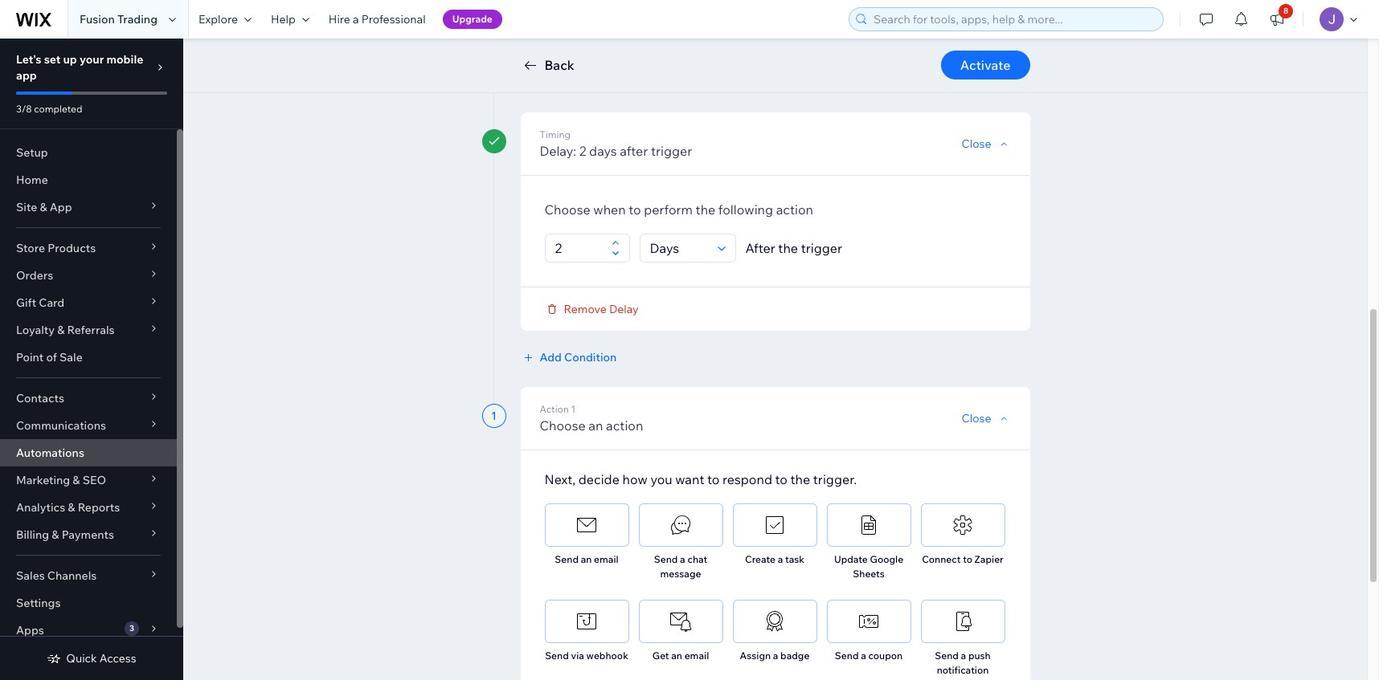 Task type: vqa. For each thing, say whether or not it's contained in the screenshot.
8 BUTTON
yes



Task type: describe. For each thing, give the bounding box(es) containing it.
category image for chat
[[669, 514, 693, 538]]

via
[[571, 650, 584, 662]]

reports
[[78, 501, 120, 515]]

an for send
[[581, 554, 592, 566]]

home
[[16, 173, 48, 187]]

marketing
[[16, 473, 70, 488]]

fusion trading
[[80, 12, 158, 27]]

category image up get an email
[[669, 610, 693, 634]]

an inside action 1 choose an action
[[589, 418, 603, 434]]

communications
[[16, 419, 106, 433]]

hire a professional link
[[319, 0, 435, 39]]

& for analytics
[[68, 501, 75, 515]]

email for send an email
[[594, 554, 619, 566]]

Search for tools, apps, help & more... field
[[869, 8, 1158, 31]]

after
[[620, 143, 648, 159]]

access
[[99, 652, 136, 666]]

after
[[745, 240, 775, 256]]

set
[[44, 52, 61, 67]]

home link
[[0, 166, 177, 194]]

gift card button
[[0, 289, 177, 317]]

get
[[652, 650, 669, 662]]

when
[[593, 202, 626, 218]]

2
[[579, 143, 586, 159]]

activate button
[[941, 51, 1030, 80]]

action inside action 1 choose an action
[[606, 418, 643, 434]]

condition
[[564, 350, 617, 365]]

days
[[589, 143, 617, 159]]

update
[[834, 554, 868, 566]]

delay:
[[540, 143, 576, 159]]

1 vertical spatial the
[[778, 240, 798, 256]]

to:
[[637, 23, 652, 39]]

create
[[745, 554, 775, 566]]

app
[[50, 200, 72, 215]]

close button for delay: 2 days after trigger
[[962, 137, 1011, 151]]

send for send a chat message
[[654, 554, 678, 566]]

remove delay
[[564, 302, 639, 317]]

send for send an email
[[555, 554, 579, 566]]

email for get an email
[[684, 650, 709, 662]]

your
[[80, 52, 104, 67]]

marketing & seo
[[16, 473, 106, 488]]

0 horizontal spatial 1
[[491, 409, 497, 424]]

billing
[[16, 528, 49, 542]]

category image up push
[[951, 610, 975, 634]]

referrals
[[67, 323, 115, 338]]

trading
[[117, 12, 158, 27]]

timing
[[540, 129, 571, 141]]

orders button
[[0, 262, 177, 289]]

an for get
[[671, 650, 682, 662]]

back button
[[520, 55, 574, 75]]

loyalty & referrals
[[16, 323, 115, 338]]

respond
[[722, 472, 772, 488]]

message
[[660, 568, 701, 580]]

get an email
[[652, 650, 709, 662]]

you
[[650, 472, 672, 488]]

sidebar element
[[0, 39, 183, 681]]

& for billing
[[52, 528, 59, 542]]

trigger.
[[813, 472, 857, 488]]

store products button
[[0, 235, 177, 262]]

how
[[622, 472, 648, 488]]

coupon
[[868, 650, 903, 662]]

following
[[718, 202, 773, 218]]

action
[[540, 403, 569, 415]]

category image for task
[[763, 514, 787, 538]]

site & app
[[16, 200, 72, 215]]

analytics
[[16, 501, 65, 515]]

contacts button
[[0, 385, 177, 412]]

back
[[544, 57, 574, 73]]

choose when to perform the following action
[[544, 202, 813, 218]]

webhook
[[586, 650, 628, 662]]

contacts
[[16, 391, 64, 406]]

after the trigger
[[745, 240, 842, 256]]

card
[[39, 296, 64, 310]]

add condition button
[[520, 350, 617, 365]]

quick
[[66, 652, 97, 666]]

site
[[16, 200, 37, 215]]

a for professional
[[353, 12, 359, 27]]

activate
[[960, 57, 1011, 73]]

upgrade button
[[443, 10, 502, 29]]

send for send via webhook
[[545, 650, 569, 662]]

app
[[16, 68, 37, 83]]

sheets
[[853, 568, 885, 580]]

3/8
[[16, 103, 32, 115]]

a for task
[[778, 554, 783, 566]]

marketing & seo button
[[0, 467, 177, 494]]

send for send a push notification
[[935, 650, 959, 662]]

3/8 completed
[[16, 103, 82, 115]]

timing delay: 2 days after trigger
[[540, 129, 692, 159]]

send a push notification
[[935, 650, 991, 677]]

perform
[[644, 202, 693, 218]]

trigger inside timing delay: 2 days after trigger
[[651, 143, 692, 159]]

a for chat
[[680, 554, 685, 566]]

create a task
[[745, 554, 804, 566]]

assign
[[740, 650, 771, 662]]

explore
[[199, 12, 238, 27]]

0 vertical spatial choose
[[544, 202, 590, 218]]

connect to zapier
[[922, 554, 1004, 566]]

analytics & reports button
[[0, 494, 177, 522]]



Task type: locate. For each thing, give the bounding box(es) containing it.
trigger
[[651, 143, 692, 159], [801, 240, 842, 256]]

payments
[[62, 528, 114, 542]]

settings
[[16, 596, 61, 611]]

the right perform
[[696, 202, 715, 218]]

email
[[594, 554, 619, 566], [684, 650, 709, 662]]

sales
[[16, 569, 45, 583]]

& for site
[[40, 200, 47, 215]]

& left reports
[[68, 501, 75, 515]]

1 vertical spatial action
[[606, 418, 643, 434]]

add
[[540, 350, 562, 365]]

choose
[[544, 202, 590, 218], [540, 418, 586, 434]]

the left trigger.
[[790, 472, 810, 488]]

0 horizontal spatial email
[[594, 554, 619, 566]]

point of sale link
[[0, 344, 177, 371]]

close button for choose an action
[[962, 411, 1011, 426]]

1 left action
[[491, 409, 497, 424]]

badge
[[780, 650, 810, 662]]

to right respond
[[775, 472, 788, 488]]

an
[[589, 418, 603, 434], [581, 554, 592, 566], [671, 650, 682, 662]]

& right billing
[[52, 528, 59, 542]]

2 vertical spatial an
[[671, 650, 682, 662]]

gift
[[16, 296, 36, 310]]

0 vertical spatial action
[[776, 202, 813, 218]]

email left send a chat message
[[594, 554, 619, 566]]

to right when
[[629, 202, 641, 218]]

chat
[[687, 554, 707, 566]]

automations link
[[0, 440, 177, 467]]

1 vertical spatial an
[[581, 554, 592, 566]]

to right "want"
[[707, 472, 720, 488]]

google
[[870, 554, 903, 566]]

a for badge
[[773, 650, 778, 662]]

gift card
[[16, 296, 64, 310]]

a up notification
[[961, 650, 966, 662]]

delay
[[609, 302, 639, 317]]

2 close from the top
[[962, 411, 991, 426]]

help
[[271, 12, 296, 27]]

0 vertical spatial an
[[589, 418, 603, 434]]

limit frequency to:
[[540, 23, 652, 39]]

None field
[[545, 46, 987, 73], [645, 235, 712, 262], [545, 46, 987, 73], [645, 235, 712, 262]]

close button
[[962, 137, 1011, 151], [962, 411, 1011, 426]]

the
[[696, 202, 715, 218], [778, 240, 798, 256], [790, 472, 810, 488]]

remove
[[564, 302, 607, 317]]

category image for badge
[[763, 610, 787, 634]]

a left coupon
[[861, 650, 866, 662]]

0 vertical spatial close
[[962, 137, 991, 151]]

send
[[555, 554, 579, 566], [654, 554, 678, 566], [545, 650, 569, 662], [835, 650, 859, 662], [935, 650, 959, 662]]

a for coupon
[[861, 650, 866, 662]]

category image up send via webhook
[[575, 610, 599, 634]]

& for loyalty
[[57, 323, 65, 338]]

send a coupon
[[835, 650, 903, 662]]

a
[[353, 12, 359, 27], [680, 554, 685, 566], [778, 554, 783, 566], [773, 650, 778, 662], [861, 650, 866, 662], [961, 650, 966, 662]]

1 vertical spatial email
[[684, 650, 709, 662]]

site & app button
[[0, 194, 177, 221]]

assign a badge
[[740, 650, 810, 662]]

1 vertical spatial close
[[962, 411, 991, 426]]

to left zapier
[[963, 554, 972, 566]]

choose inside action 1 choose an action
[[540, 418, 586, 434]]

up
[[63, 52, 77, 67]]

& right loyalty
[[57, 323, 65, 338]]

category image for email
[[575, 514, 599, 538]]

a inside hire a professional link
[[353, 12, 359, 27]]

3
[[129, 624, 134, 634]]

next, decide how you want to respond to the trigger.
[[544, 472, 857, 488]]

loyalty
[[16, 323, 55, 338]]

category image up update
[[857, 514, 881, 538]]

a left the badge
[[773, 650, 778, 662]]

point of sale
[[16, 350, 83, 365]]

billing & payments button
[[0, 522, 177, 549]]

action up after the trigger
[[776, 202, 813, 218]]

hire a professional
[[329, 12, 426, 27]]

channels
[[47, 569, 97, 583]]

action 1 choose an action
[[540, 403, 643, 434]]

choose down action
[[540, 418, 586, 434]]

sales channels button
[[0, 563, 177, 590]]

2 vertical spatial the
[[790, 472, 810, 488]]

1 horizontal spatial action
[[776, 202, 813, 218]]

help button
[[261, 0, 319, 39]]

1 vertical spatial trigger
[[801, 240, 842, 256]]

&
[[40, 200, 47, 215], [57, 323, 65, 338], [73, 473, 80, 488], [68, 501, 75, 515], [52, 528, 59, 542]]

1 vertical spatial choose
[[540, 418, 586, 434]]

0 vertical spatial the
[[696, 202, 715, 218]]

& for marketing
[[73, 473, 80, 488]]

automations
[[16, 446, 84, 460]]

1 close from the top
[[962, 137, 991, 151]]

quick access
[[66, 652, 136, 666]]

to
[[629, 202, 641, 218], [707, 472, 720, 488], [775, 472, 788, 488], [963, 554, 972, 566]]

of
[[46, 350, 57, 365]]

store
[[16, 241, 45, 256]]

close for choose an action
[[962, 411, 991, 426]]

1 horizontal spatial trigger
[[801, 240, 842, 256]]

1 close button from the top
[[962, 137, 1011, 151]]

completed
[[34, 103, 82, 115]]

send up notification
[[935, 650, 959, 662]]

frequency
[[573, 23, 634, 39]]

communications button
[[0, 412, 177, 440]]

0 vertical spatial close button
[[962, 137, 1011, 151]]

action up how
[[606, 418, 643, 434]]

2 close button from the top
[[962, 411, 1011, 426]]

hire
[[329, 12, 350, 27]]

send left coupon
[[835, 650, 859, 662]]

next,
[[544, 472, 576, 488]]

None number field
[[550, 235, 606, 262]]

category image up chat
[[669, 514, 693, 538]]

send inside send a push notification
[[935, 650, 959, 662]]

send via webhook
[[545, 650, 628, 662]]

category image for webhook
[[575, 610, 599, 634]]

analytics & reports
[[16, 501, 120, 515]]

email right get
[[684, 650, 709, 662]]

a left task
[[778, 554, 783, 566]]

upgrade
[[452, 13, 493, 25]]

close for delay: 2 days after trigger
[[962, 137, 991, 151]]

& inside dropdown button
[[73, 473, 80, 488]]

& right the site
[[40, 200, 47, 215]]

sale
[[59, 350, 83, 365]]

category image up assign a badge
[[763, 610, 787, 634]]

send inside send a chat message
[[654, 554, 678, 566]]

8 button
[[1259, 0, 1295, 39]]

category image up create a task
[[763, 514, 787, 538]]

1
[[571, 403, 576, 415], [491, 409, 497, 424]]

send for send a coupon
[[835, 650, 859, 662]]

a right hire
[[353, 12, 359, 27]]

seo
[[83, 473, 106, 488]]

choose left when
[[544, 202, 590, 218]]

1 horizontal spatial 1
[[571, 403, 576, 415]]

& inside popup button
[[68, 501, 75, 515]]

a up message
[[680, 554, 685, 566]]

orders
[[16, 268, 53, 283]]

loyalty & referrals button
[[0, 317, 177, 344]]

0 horizontal spatial action
[[606, 418, 643, 434]]

connect
[[922, 554, 961, 566]]

update google sheets
[[834, 554, 903, 580]]

billing & payments
[[16, 528, 114, 542]]

category image
[[575, 514, 599, 538], [669, 514, 693, 538], [763, 514, 787, 538], [857, 514, 881, 538], [575, 610, 599, 634], [763, 610, 787, 634]]

a for push
[[961, 650, 966, 662]]

0 vertical spatial trigger
[[651, 143, 692, 159]]

category image up send an email
[[575, 514, 599, 538]]

setup
[[16, 145, 48, 160]]

category image up connect to zapier
[[951, 514, 975, 538]]

zapier
[[975, 554, 1004, 566]]

send a chat message
[[654, 554, 707, 580]]

send up message
[[654, 554, 678, 566]]

0 vertical spatial email
[[594, 554, 619, 566]]

settings link
[[0, 590, 177, 617]]

a inside send a push notification
[[961, 650, 966, 662]]

send left via
[[545, 650, 569, 662]]

1 inside action 1 choose an action
[[571, 403, 576, 415]]

task
[[785, 554, 804, 566]]

8
[[1283, 6, 1288, 16]]

category image up send a coupon
[[857, 610, 881, 634]]

a inside send a chat message
[[680, 554, 685, 566]]

send an email
[[555, 554, 619, 566]]

0 horizontal spatial trigger
[[651, 143, 692, 159]]

category image for sheets
[[857, 514, 881, 538]]

setup link
[[0, 139, 177, 166]]

the right after
[[778, 240, 798, 256]]

push
[[968, 650, 991, 662]]

category image
[[951, 514, 975, 538], [669, 610, 693, 634], [857, 610, 881, 634], [951, 610, 975, 634]]

1 right action
[[571, 403, 576, 415]]

mobile
[[106, 52, 143, 67]]

1 horizontal spatial email
[[684, 650, 709, 662]]

1 vertical spatial close button
[[962, 411, 1011, 426]]

& left seo
[[73, 473, 80, 488]]

send down next,
[[555, 554, 579, 566]]



